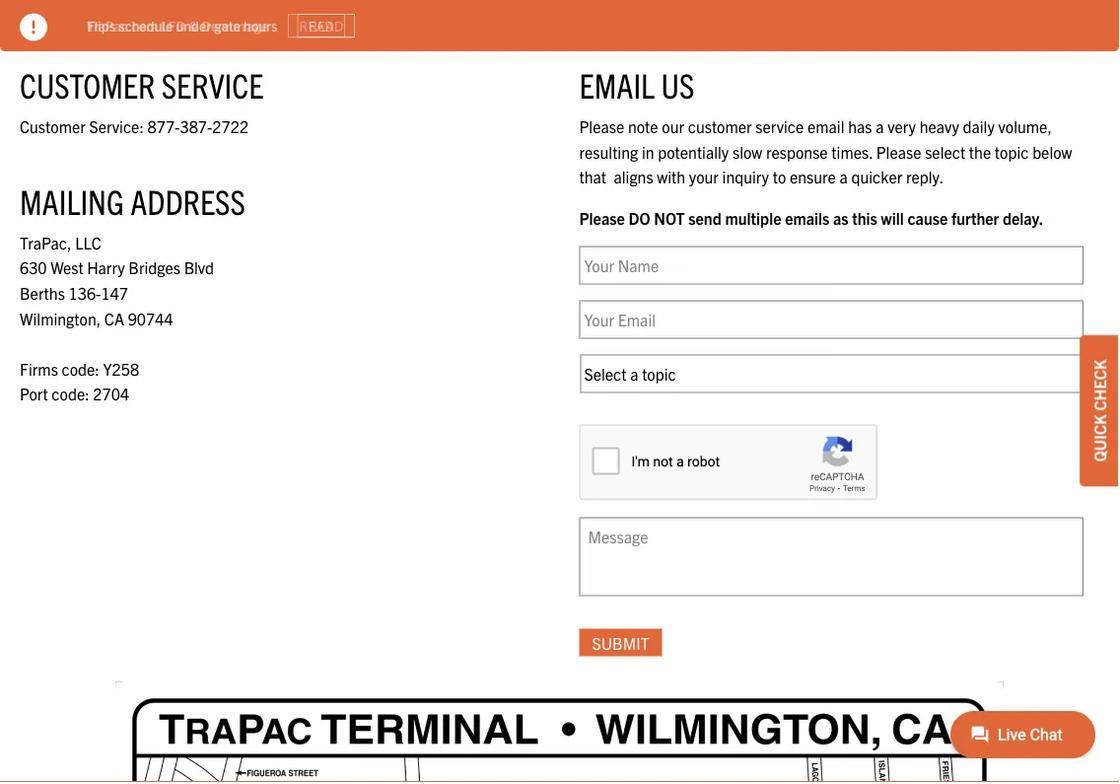 Task type: vqa. For each thing, say whether or not it's contained in the screenshot.
of to the middle
no



Task type: locate. For each thing, give the bounding box(es) containing it.
chassis left the lfd
[[116, 8, 160, 26]]

the inside the pool chassis with a single transaction  do not drop pool chassis in yard -  exit with the pool chassis under relative release number -  pop20 / pop40 / pop45
[[567, 8, 587, 26]]

chassis up email us
[[619, 8, 663, 26]]

customer
[[20, 63, 155, 105], [20, 116, 86, 135]]

release
[[752, 8, 796, 26]]

Your Name text field
[[579, 246, 1084, 285]]

solid image
[[20, 13, 47, 41]]

387-
[[180, 116, 212, 135]]

the
[[567, 8, 587, 26], [969, 141, 991, 161]]

code: up the '2704'
[[62, 359, 99, 378]]

pool chassis with a single transaction  do not drop pool chassis in yard -  exit with the pool chassis under relative release number -  pop20 / pop40 / pop45
[[87, 8, 963, 42]]

quick
[[1090, 415, 1110, 462]]

address
[[130, 179, 246, 221]]

2 horizontal spatial a
[[876, 116, 884, 136]]

a
[[192, 8, 199, 26], [876, 116, 884, 136], [840, 167, 848, 186]]

2 vertical spatial please
[[579, 208, 625, 227]]

this
[[852, 208, 878, 227]]

main content containing customer service
[[0, 21, 1119, 782]]

our
[[662, 116, 685, 136]]

0 vertical spatial in
[[461, 8, 473, 26]]

in down note
[[642, 141, 654, 161]]

multiple
[[725, 208, 782, 227]]

please left do
[[579, 208, 625, 227]]

1 horizontal spatial chassis
[[414, 8, 458, 26]]

firms
[[20, 359, 58, 378]]

ensure
[[790, 167, 836, 186]]

further
[[952, 208, 999, 227]]

0 vertical spatial please
[[579, 116, 625, 136]]

0 horizontal spatial a
[[192, 8, 199, 26]]

bridges
[[129, 258, 180, 277]]

0 horizontal spatial -
[[505, 8, 510, 26]]

to
[[773, 167, 786, 186]]

code:
[[62, 359, 99, 378], [52, 384, 89, 404]]

1 vertical spatial customer
[[20, 116, 86, 135]]

main content
[[0, 21, 1119, 782]]

/
[[906, 8, 910, 26], [959, 8, 963, 26]]

please note our customer service email has a very heavy daily volume, resulting in potentially slow response times. please select the topic below that  aligns with your inquiry to ensure a quicker reply.
[[579, 116, 1073, 186]]

please up resulting
[[579, 116, 625, 136]]

a right has
[[876, 116, 884, 136]]

wilmington,
[[20, 308, 101, 328]]

2 horizontal spatial chassis
[[619, 8, 663, 26]]

- right number
[[849, 8, 853, 26]]

under inside the pool chassis with a single transaction  do not drop pool chassis in yard -  exit with the pool chassis under relative release number -  pop20 / pop40 / pop45
[[666, 8, 701, 26]]

1 pool from the left
[[87, 8, 113, 26]]

2704
[[93, 384, 129, 404]]

90744
[[128, 308, 173, 328]]

1 horizontal spatial -
[[849, 8, 853, 26]]

/ right the 'pop20'
[[906, 8, 910, 26]]

note
[[628, 116, 658, 136]]

a down the times.
[[840, 167, 848, 186]]

1 read link from the left
[[288, 14, 345, 38]]

1 horizontal spatial in
[[642, 141, 654, 161]]

1 horizontal spatial a
[[840, 167, 848, 186]]

slow
[[733, 141, 763, 161]]

service
[[161, 63, 264, 105]]

y258
[[103, 359, 139, 378]]

2722
[[212, 116, 249, 135]]

has
[[848, 116, 872, 136]]

- left exit
[[505, 8, 510, 26]]

number
[[799, 8, 845, 26]]

/ right pop40
[[959, 8, 963, 26]]

1 vertical spatial the
[[969, 141, 991, 161]]

read link for trapac.com lfd & demurrage
[[288, 14, 345, 38]]

2 customer from the top
[[20, 116, 86, 135]]

None submit
[[579, 629, 662, 656]]

customer left service:
[[20, 116, 86, 135]]

demurrage
[[201, 16, 268, 34]]

pool left schedule on the left top of page
[[87, 8, 113, 26]]

west
[[51, 258, 83, 277]]

0 vertical spatial the
[[567, 8, 587, 26]]

1 - from the left
[[505, 8, 510, 26]]

0 vertical spatial customer
[[20, 63, 155, 105]]

0 vertical spatial a
[[192, 8, 199, 26]]

1 vertical spatial please
[[877, 141, 922, 161]]

pool up email
[[590, 8, 616, 26]]

please down very
[[877, 141, 922, 161]]

code: right port
[[52, 384, 89, 404]]

2 horizontal spatial with
[[657, 167, 686, 186]]

emails
[[785, 208, 830, 227]]

cause
[[908, 208, 948, 227]]

chassis
[[116, 8, 160, 26], [414, 8, 458, 26], [619, 8, 663, 26]]

a inside the pool chassis with a single transaction  do not drop pool chassis in yard -  exit with the pool chassis under relative release number -  pop20 / pop40 / pop45
[[192, 8, 199, 26]]

pop40
[[913, 8, 956, 26]]

the inside please note our customer service email has a very heavy daily volume, resulting in potentially slow response times. please select the topic below that  aligns with your inquiry to ensure a quicker reply.
[[969, 141, 991, 161]]

email
[[579, 63, 655, 105]]

customer service
[[20, 63, 264, 105]]

firms code:  y258 port code:  2704
[[20, 359, 139, 404]]

1 horizontal spatial /
[[959, 8, 963, 26]]

topic
[[995, 141, 1029, 161]]

the down daily
[[969, 141, 991, 161]]

mailing address
[[20, 179, 246, 221]]

customer service: 877-387-2722
[[20, 116, 249, 135]]

630
[[20, 258, 47, 277]]

please do not send multiple emails as this will cause further delay.
[[579, 208, 1044, 227]]

2 - from the left
[[849, 8, 853, 26]]

not
[[330, 8, 350, 26]]

3 chassis from the left
[[619, 8, 663, 26]]

1 horizontal spatial under
[[666, 8, 701, 26]]

0 horizontal spatial chassis
[[116, 8, 160, 26]]

chassis right pool
[[414, 8, 458, 26]]

1 customer from the top
[[20, 63, 155, 105]]

exit
[[513, 8, 535, 26]]

read link left the drop
[[288, 14, 345, 38]]

trapac,
[[20, 232, 71, 252]]

1 vertical spatial in
[[642, 141, 654, 161]]

2 read link from the left
[[297, 14, 355, 38]]

flips
[[87, 16, 115, 34]]

2 read from the left
[[309, 17, 344, 35]]

ca
[[104, 308, 124, 328]]

that
[[579, 167, 607, 186]]

the right exit
[[567, 8, 587, 26]]

please
[[579, 116, 625, 136], [877, 141, 922, 161], [579, 208, 625, 227]]

1 horizontal spatial pool
[[590, 8, 616, 26]]

read link right hours on the left of page
[[297, 14, 355, 38]]

under
[[666, 8, 701, 26], [176, 16, 211, 34]]

0 horizontal spatial the
[[567, 8, 587, 26]]

a right the lfd
[[192, 8, 199, 26]]

pool
[[87, 8, 113, 26], [590, 8, 616, 26]]

blvd
[[184, 258, 214, 277]]

please for please do not send multiple emails as this will cause further delay.
[[579, 208, 625, 227]]

0 horizontal spatial in
[[461, 8, 473, 26]]

customer up service:
[[20, 63, 155, 105]]

0 horizontal spatial pool
[[87, 8, 113, 26]]

Your Email text field
[[579, 300, 1084, 339]]

with
[[163, 8, 189, 26], [538, 8, 564, 26], [657, 167, 686, 186]]

in left yard
[[461, 8, 473, 26]]

0 horizontal spatial /
[[906, 8, 910, 26]]

your
[[689, 167, 719, 186]]

1 read from the left
[[299, 17, 334, 35]]

2 pool from the left
[[590, 8, 616, 26]]

1 horizontal spatial the
[[969, 141, 991, 161]]

quicker
[[852, 167, 903, 186]]



Task type: describe. For each thing, give the bounding box(es) containing it.
read for flips schedule under gate hours
[[309, 17, 344, 35]]

Message text field
[[579, 517, 1084, 596]]

us
[[661, 63, 695, 105]]

berths
[[20, 283, 65, 303]]

potentially
[[658, 141, 729, 161]]

877-
[[148, 116, 180, 135]]

147
[[101, 283, 128, 303]]

customer for customer service
[[20, 63, 155, 105]]

customer for customer service: 877-387-2722
[[20, 116, 86, 135]]

times.
[[832, 141, 873, 161]]

schedule
[[119, 16, 173, 34]]

0 horizontal spatial under
[[176, 16, 211, 34]]

1 vertical spatial code:
[[52, 384, 89, 404]]

in inside the pool chassis with a single transaction  do not drop pool chassis in yard -  exit with the pool chassis under relative release number -  pop20 / pop40 / pop45
[[461, 8, 473, 26]]

trapac, llc 630 west harry bridges blvd berths 136-147 wilmington, ca 90744
[[20, 232, 214, 328]]

0 vertical spatial code:
[[62, 359, 99, 378]]

email
[[808, 116, 845, 136]]

yard
[[476, 8, 502, 26]]

quick check
[[1090, 360, 1110, 462]]

port
[[20, 384, 48, 404]]

in inside please note our customer service email has a very heavy daily volume, resulting in potentially slow response times. please select the topic below that  aligns with your inquiry to ensure a quicker reply.
[[642, 141, 654, 161]]

below
[[1033, 141, 1073, 161]]

gate
[[214, 16, 241, 34]]

send
[[689, 208, 722, 227]]

response
[[766, 141, 828, 161]]

1 / from the left
[[906, 8, 910, 26]]

service
[[756, 116, 804, 136]]

not
[[654, 208, 685, 227]]

very
[[888, 116, 916, 136]]

136-
[[69, 283, 101, 303]]

lfd
[[161, 16, 186, 34]]

do
[[629, 208, 651, 227]]

0 horizontal spatial with
[[163, 8, 189, 26]]

with inside please note our customer service email has a very heavy daily volume, resulting in potentially slow response times. please select the topic below that  aligns with your inquiry to ensure a quicker reply.
[[657, 167, 686, 186]]

&
[[189, 16, 198, 34]]

hours
[[244, 16, 278, 34]]

pop20
[[860, 8, 903, 26]]

trapac.com lfd & demurrage
[[87, 16, 268, 34]]

trapac.com
[[87, 16, 158, 34]]

2 vertical spatial a
[[840, 167, 848, 186]]

select
[[925, 141, 966, 161]]

1 horizontal spatial with
[[538, 8, 564, 26]]

single
[[202, 8, 237, 26]]

read for trapac.com lfd & demurrage
[[299, 17, 334, 35]]

heavy
[[920, 116, 959, 136]]

pop45
[[87, 25, 130, 42]]

service:
[[89, 116, 144, 135]]

will
[[881, 208, 904, 227]]

resulting
[[579, 141, 638, 161]]

harry
[[87, 258, 125, 277]]

pool
[[384, 8, 411, 26]]

do
[[312, 8, 327, 26]]

flips schedule under gate hours
[[87, 16, 278, 34]]

reply.
[[906, 167, 944, 186]]

check
[[1090, 360, 1110, 411]]

inquiry
[[723, 167, 769, 186]]

as
[[833, 208, 849, 227]]

read link for flips schedule under gate hours
[[297, 14, 355, 38]]

email us
[[579, 63, 695, 105]]

llc
[[75, 232, 101, 252]]

customer
[[688, 116, 752, 136]]

drop
[[353, 8, 381, 26]]

2 / from the left
[[959, 8, 963, 26]]

relative
[[705, 8, 749, 26]]

1 vertical spatial a
[[876, 116, 884, 136]]

2 chassis from the left
[[414, 8, 458, 26]]

transaction
[[241, 8, 309, 26]]

delay.
[[1003, 208, 1044, 227]]

mailing
[[20, 179, 124, 221]]

please for please note our customer service email has a very heavy daily volume, resulting in potentially slow response times. please select the topic below that  aligns with your inquiry to ensure a quicker reply.
[[579, 116, 625, 136]]

volume,
[[999, 116, 1052, 136]]

1 chassis from the left
[[116, 8, 160, 26]]

daily
[[963, 116, 995, 136]]

quick check link
[[1080, 335, 1119, 487]]



